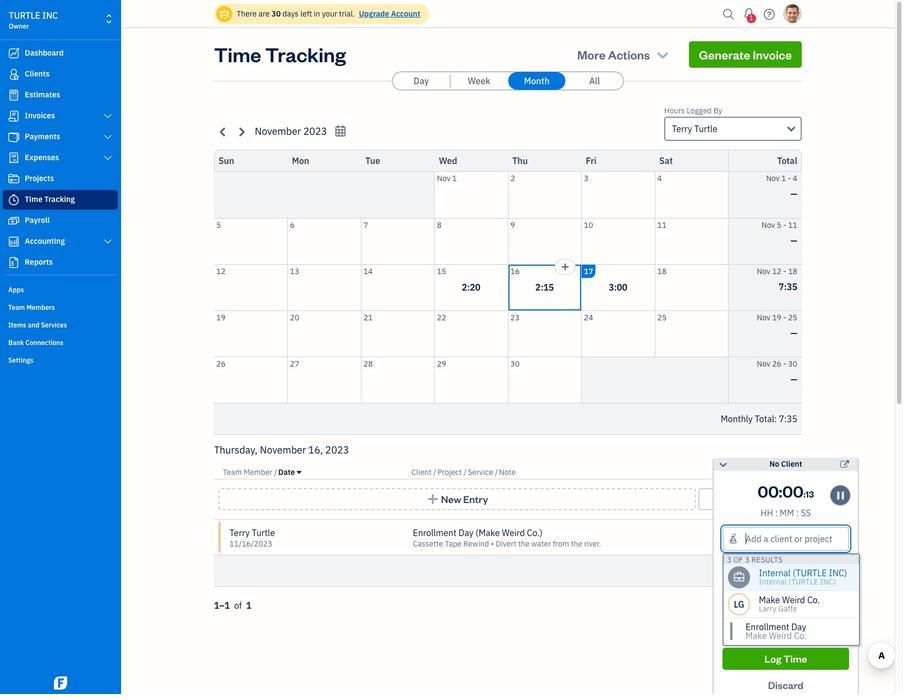 Task type: vqa. For each thing, say whether or not it's contained in the screenshot.
Advanced
no



Task type: locate. For each thing, give the bounding box(es) containing it.
18 down nov 5 - 11 —
[[789, 266, 798, 276]]

13
[[290, 266, 300, 276], [806, 489, 815, 500]]

0 horizontal spatial 26
[[216, 359, 226, 369]]

1 horizontal spatial terry
[[673, 123, 693, 134]]

team for team members
[[8, 303, 25, 312]]

2 4 from the left
[[793, 173, 798, 183]]

: down results
[[775, 566, 778, 577]]

team down thursday,
[[223, 468, 242, 478]]

more actions button
[[568, 41, 681, 68]]

1 horizontal spatial enrollment
[[746, 622, 790, 633]]

enrollment up cassette
[[413, 528, 457, 539]]

weird down internal (turtle inc) internal (turtle inc)
[[783, 595, 806, 606]]

terry turtle
[[673, 123, 718, 134]]

time / status
[[748, 468, 794, 478]]

1 horizontal spatial 00
[[783, 481, 804, 502]]

- for nov 26 - 30 —
[[784, 359, 787, 369]]

4 / from the left
[[495, 468, 498, 478]]

0 vertical spatial turtle
[[695, 123, 718, 134]]

nov down nov 12 - 18 7:35
[[758, 313, 771, 322]]

client left project
[[412, 468, 432, 478]]

nov inside nov 5 - 11 —
[[762, 220, 776, 230]]

0 horizontal spatial 11
[[658, 220, 667, 230]]

13 button
[[288, 265, 361, 310]]

2 7:35 from the top
[[780, 414, 798, 425]]

0 horizontal spatial terry
[[230, 528, 250, 539]]

2 25 from the left
[[789, 313, 798, 322]]

19 button
[[214, 311, 288, 357]]

13 down "6" button
[[290, 266, 300, 276]]

— for nov 5 - 11 —
[[791, 235, 798, 246]]

14
[[364, 266, 373, 276]]

— inside nov 19 - 25 —
[[791, 327, 798, 338]]

nov down nov 19 - 25 —
[[758, 359, 771, 369]]

0 vertical spatial terry
[[673, 123, 693, 134]]

estimate image
[[7, 90, 20, 101]]

chevron large down image up payments link
[[103, 112, 113, 121]]

2 11 from the left
[[789, 220, 798, 230]]

terry up 11/16/2023
[[230, 528, 250, 539]]

/ left date
[[274, 468, 277, 478]]

make up •
[[479, 528, 500, 539]]

november up date
[[260, 444, 306, 457]]

: up the ss
[[804, 489, 806, 500]]

client image
[[7, 69, 20, 80]]

chevron large down image up expenses link
[[103, 133, 113, 142]]

8
[[437, 220, 442, 230]]

time right timer icon
[[25, 194, 43, 204]]

no client
[[770, 459, 803, 469]]

ss
[[802, 508, 812, 519]]

30 down 23 button
[[511, 359, 520, 369]]

of for 1
[[234, 600, 242, 611]]

list box
[[724, 565, 860, 646]]

terry inside dropdown button
[[673, 123, 693, 134]]

30 right are
[[272, 9, 281, 19]]

1 horizontal spatial 11
[[789, 220, 798, 230]]

owner
[[9, 22, 29, 30]]

1 vertical spatial of
[[234, 600, 242, 611]]

16
[[511, 266, 520, 276]]

1 vertical spatial total
[[755, 414, 775, 425]]

1 horizontal spatial co.
[[795, 631, 807, 642]]

/ left service
[[464, 468, 467, 478]]

2 5 from the left
[[777, 220, 782, 230]]

are
[[259, 9, 270, 19]]

13 inside 00 : 00 : 13
[[806, 489, 815, 500]]

total for daily total
[[755, 566, 775, 577]]

24 button
[[582, 311, 655, 357]]

4 inside 4 button
[[658, 173, 663, 183]]

0 horizontal spatial enrollment
[[413, 528, 457, 539]]

2:15 up the billable
[[780, 525, 798, 536]]

25
[[658, 313, 667, 322], [789, 313, 798, 322]]

2 horizontal spatial co.
[[808, 595, 821, 606]]

payment image
[[7, 132, 20, 143]]

7:35 up no client
[[780, 414, 798, 425]]

reports link
[[3, 253, 118, 273]]

2:15 inside 2:15 non-billable
[[780, 525, 798, 536]]

make up log
[[746, 631, 768, 642]]

0 vertical spatial 13
[[290, 266, 300, 276]]

1 horizontal spatial day
[[459, 528, 474, 539]]

0 horizontal spatial turtle
[[252, 528, 275, 539]]

5 / from the left
[[767, 468, 770, 478]]

weird up log time
[[770, 631, 793, 642]]

0 vertical spatial 2:15
[[536, 282, 554, 293]]

0 horizontal spatial 00
[[758, 481, 780, 502]]

00 down status link
[[783, 481, 804, 502]]

: left the ss
[[797, 508, 799, 519]]

2 / from the left
[[434, 468, 437, 478]]

main element
[[0, 0, 149, 695]]

16,
[[309, 444, 323, 457]]

terry inside terry turtle 11/16/2023
[[230, 528, 250, 539]]

weird up divert
[[502, 528, 525, 539]]

the left water
[[519, 539, 530, 549]]

9 button
[[509, 218, 582, 264]]

day
[[414, 75, 429, 86], [459, 528, 474, 539], [792, 622, 807, 633]]

1 vertical spatial co.
[[808, 595, 821, 606]]

nov up nov 5 - 11 —
[[767, 173, 780, 183]]

- inside nov 26 - 30 —
[[784, 359, 787, 369]]

tracking
[[265, 41, 346, 67], [44, 194, 75, 204]]

nov for nov 5 - 11 —
[[762, 220, 776, 230]]

4 inside nov 1 - 4 —
[[793, 173, 798, 183]]

make
[[479, 528, 500, 539], [760, 595, 781, 606], [746, 631, 768, 642]]

0 horizontal spatial 19
[[216, 313, 226, 322]]

chevron large down image down payments link
[[103, 154, 113, 162]]

0 horizontal spatial team
[[8, 303, 25, 312]]

new
[[441, 493, 462, 506]]

1 vertical spatial make
[[760, 595, 781, 606]]

26 button
[[214, 357, 288, 403]]

20 button
[[288, 311, 361, 357]]

— inside nov 1 - 4 —
[[791, 188, 798, 199]]

23 button
[[509, 311, 582, 357]]

of right 1–1
[[234, 600, 242, 611]]

26 down the 19 "button"
[[216, 359, 226, 369]]

1 / from the left
[[274, 468, 277, 478]]

2 — from the top
[[791, 235, 798, 246]]

inc)
[[830, 568, 848, 579], [821, 577, 837, 587]]

22
[[437, 313, 447, 322]]

the right from at the bottom right of page
[[571, 539, 583, 549]]

log time
[[765, 653, 808, 665]]

1 vertical spatial team
[[223, 468, 242, 478]]

items
[[8, 321, 26, 329]]

enrollment inside enrollment day make weird co.
[[746, 622, 790, 633]]

0 vertical spatial make
[[479, 528, 500, 539]]

report image
[[7, 257, 20, 268]]

nov inside nov 19 - 25 —
[[758, 313, 771, 322]]

1 horizontal spatial 25
[[789, 313, 798, 322]]

1 5 from the left
[[216, 220, 221, 230]]

chevron large down image
[[103, 112, 113, 121], [103, 133, 113, 142], [103, 154, 113, 162]]

enrollment inside enrollment day ( make weird co. ) cassette tape rewind • divert the water from the river.
[[413, 528, 457, 539]]

nov for nov 26 - 30 —
[[758, 359, 771, 369]]

25 inside button
[[658, 313, 667, 322]]

- for nov 19 - 25 —
[[784, 313, 787, 322]]

2 19 from the left
[[773, 313, 782, 322]]

29 button
[[435, 357, 508, 403]]

0 horizontal spatial tracking
[[44, 194, 75, 204]]

tracking down left
[[265, 41, 346, 67]]

25 inside nov 19 - 25 —
[[789, 313, 798, 322]]

18 down 11 button
[[658, 266, 667, 276]]

19 inside nov 19 - 25 —
[[773, 313, 782, 322]]

0 vertical spatial chevron large down image
[[103, 112, 113, 121]]

timer image
[[7, 194, 20, 205]]

5 inside nov 5 - 11 —
[[777, 220, 782, 230]]

hours logged by
[[665, 106, 723, 116]]

enrollment down larry
[[746, 622, 790, 633]]

0 horizontal spatial 30
[[272, 9, 281, 19]]

co. inside enrollment day ( make weird co. ) cassette tape rewind • divert the water from the river.
[[527, 528, 540, 539]]

00
[[758, 481, 780, 502], [783, 481, 804, 502]]

upgrade account link
[[357, 9, 421, 19]]

total
[[778, 155, 798, 166], [755, 414, 775, 425], [755, 566, 775, 577]]

3 chevron large down image from the top
[[103, 154, 113, 162]]

2 the from the left
[[571, 539, 583, 549]]

11 inside nov 5 - 11 —
[[789, 220, 798, 230]]

1 horizontal spatial of
[[734, 555, 744, 565]]

1 vertical spatial tracking
[[44, 194, 75, 204]]

26 down nov 19 - 25 —
[[773, 359, 782, 369]]

terry for terry turtle 11/16/2023
[[230, 528, 250, 539]]

0 horizontal spatial 18
[[658, 266, 667, 276]]

0 horizontal spatial time tracking
[[25, 194, 75, 204]]

nov inside nov 1 - 4 —
[[767, 173, 780, 183]]

internal (turtle inc) internal (turtle inc)
[[760, 568, 848, 587]]

2 vertical spatial day
[[792, 622, 807, 633]]

5
[[216, 220, 221, 230], [777, 220, 782, 230]]

nov down nov 1 - 4 —
[[762, 220, 776, 230]]

4 — from the top
[[791, 374, 798, 385]]

date
[[279, 468, 295, 478]]

day inside enrollment day ( make weird co. ) cassette tape rewind • divert the water from the river.
[[459, 528, 474, 539]]

12 down nov 5 - 11 —
[[773, 266, 782, 276]]

total right monthly
[[755, 414, 775, 425]]

1 vertical spatial terry
[[230, 528, 250, 539]]

co. inside enrollment day make weird co.
[[795, 631, 807, 642]]

1 horizontal spatial 4
[[793, 173, 798, 183]]

1 horizontal spatial tracking
[[265, 41, 346, 67]]

/ left note
[[495, 468, 498, 478]]

1 internal from the top
[[760, 568, 791, 579]]

1 horizontal spatial the
[[571, 539, 583, 549]]

25 down nov 12 - 18 7:35
[[789, 313, 798, 322]]

money image
[[7, 215, 20, 226]]

day inside enrollment day make weird co.
[[792, 622, 807, 633]]

1 horizontal spatial 13
[[806, 489, 815, 500]]

terry
[[673, 123, 693, 134], [230, 528, 250, 539]]

18 inside button
[[658, 266, 667, 276]]

more actions
[[578, 47, 651, 62]]

logged
[[687, 106, 712, 116]]

tape
[[445, 539, 462, 549]]

nov 1 - 4 —
[[767, 173, 798, 199]]

2 horizontal spatial 30
[[789, 359, 798, 369]]

co. down internal (turtle inc) internal (turtle inc)
[[808, 595, 821, 606]]

dashboard link
[[3, 44, 118, 63]]

0 horizontal spatial 25
[[658, 313, 667, 322]]

1 up nov 5 - 11 —
[[782, 173, 787, 183]]

1 horizontal spatial team
[[223, 468, 242, 478]]

2 vertical spatial chevron large down image
[[103, 154, 113, 162]]

2:15
[[536, 282, 554, 293], [780, 525, 798, 536], [780, 566, 798, 577]]

7:35 up nov 19 - 25 —
[[779, 281, 798, 292]]

0 vertical spatial enrollment
[[413, 528, 457, 539]]

1 inside dropdown button
[[750, 14, 754, 22]]

1 vertical spatial weird
[[783, 595, 806, 606]]

time tracking link
[[3, 190, 118, 210]]

team member /
[[223, 468, 277, 478]]

tracking down projects link
[[44, 194, 75, 204]]

1 horizontal spatial 30
[[511, 359, 520, 369]]

1 vertical spatial 2:15
[[780, 525, 798, 536]]

terry down hours
[[673, 123, 693, 134]]

3
[[584, 173, 589, 183], [728, 555, 732, 565], [746, 555, 750, 565]]

project
[[438, 468, 462, 478]]

mm
[[781, 508, 795, 519]]

nov inside button
[[437, 173, 451, 183]]

invoice
[[753, 47, 793, 62]]

30 down nov 19 - 25 —
[[789, 359, 798, 369]]

0 horizontal spatial of
[[234, 600, 242, 611]]

2 vertical spatial total
[[755, 566, 775, 577]]

lg
[[734, 599, 745, 610]]

total down results
[[755, 566, 775, 577]]

go to help image
[[761, 6, 779, 22]]

1 inside nov 1 - 4 —
[[782, 173, 787, 183]]

: right hh
[[776, 508, 778, 519]]

1 horizontal spatial turtle
[[695, 123, 718, 134]]

1 vertical spatial time tracking
[[25, 194, 75, 204]]

account
[[391, 9, 421, 19]]

0 horizontal spatial 12
[[216, 266, 226, 276]]

13 up the ss
[[806, 489, 815, 500]]

26
[[216, 359, 226, 369], [773, 359, 782, 369]]

make inside make weird co. larry gaffe
[[760, 595, 781, 606]]

0 vertical spatial 7:35
[[779, 281, 798, 292]]

/
[[274, 468, 277, 478], [434, 468, 437, 478], [464, 468, 467, 478], [495, 468, 498, 478], [767, 468, 770, 478]]

1 26 from the left
[[216, 359, 226, 369]]

26 inside "button"
[[216, 359, 226, 369]]

3 of 3 results
[[728, 555, 783, 565]]

make down daily total : 2:15
[[760, 595, 781, 606]]

dashboard image
[[7, 48, 20, 59]]

0 vertical spatial time tracking
[[214, 41, 346, 67]]

:
[[775, 414, 778, 425], [780, 481, 783, 502], [804, 489, 806, 500], [776, 508, 778, 519], [797, 508, 799, 519], [775, 566, 778, 577]]

day for enrollment day ( make weird co. ) cassette tape rewind • divert the water from the river.
[[459, 528, 474, 539]]

1–1
[[214, 600, 230, 611]]

co. up log time
[[795, 631, 807, 642]]

12 down 5 button
[[216, 266, 226, 276]]

1 vertical spatial 7:35
[[780, 414, 798, 425]]

1 chevron large down image from the top
[[103, 112, 113, 121]]

team inside team members link
[[8, 303, 25, 312]]

weird inside make weird co. larry gaffe
[[783, 595, 806, 606]]

turtle down logged
[[695, 123, 718, 134]]

water
[[532, 539, 551, 549]]

team down apps
[[8, 303, 25, 312]]

0 horizontal spatial 3
[[584, 173, 589, 183]]

co. up water
[[527, 528, 540, 539]]

— up nov 5 - 11 —
[[791, 188, 798, 199]]

client / project / service / note
[[412, 468, 516, 478]]

2 chevron large down image from the top
[[103, 133, 113, 142]]

6
[[290, 220, 295, 230]]

— up nov 12 - 18 7:35
[[791, 235, 798, 246]]

19 down 12 button
[[216, 313, 226, 322]]

2023 right 16,
[[326, 444, 349, 457]]

0 horizontal spatial 5
[[216, 220, 221, 230]]

1 4 from the left
[[658, 173, 663, 183]]

12 inside nov 12 - 18 7:35
[[773, 266, 782, 276]]

— inside nov 5 - 11 —
[[791, 235, 798, 246]]

turtle inside dropdown button
[[695, 123, 718, 134]]

— inside nov 26 - 30 —
[[791, 374, 798, 385]]

new entry
[[441, 493, 489, 506]]

turtle inside terry turtle 11/16/2023
[[252, 528, 275, 539]]

1 11 from the left
[[658, 220, 667, 230]]

start
[[729, 493, 753, 506]]

: right monthly
[[775, 414, 778, 425]]

time tracking down projects link
[[25, 194, 75, 204]]

time right log
[[784, 653, 808, 665]]

1 7:35 from the top
[[779, 281, 798, 292]]

11 down nov 1 - 4 —
[[789, 220, 798, 230]]

3 inside button
[[584, 173, 589, 183]]

0 horizontal spatial day
[[414, 75, 429, 86]]

/ left status link
[[767, 468, 770, 478]]

— up nov 26 - 30 —
[[791, 327, 798, 338]]

3 — from the top
[[791, 327, 798, 338]]

november right next month icon
[[255, 125, 301, 138]]

- inside nov 19 - 25 —
[[784, 313, 787, 322]]

nov down wed
[[437, 173, 451, 183]]

services
[[41, 321, 67, 329]]

1 down wed
[[453, 173, 457, 183]]

nov inside nov 26 - 30 —
[[758, 359, 771, 369]]

time tracking down days
[[214, 41, 346, 67]]

0 horizontal spatial client
[[412, 468, 432, 478]]

2 horizontal spatial day
[[792, 622, 807, 633]]

make inside enrollment day ( make weird co. ) cassette tape rewind • divert the water from the river.
[[479, 528, 500, 539]]

2:15 for 2:15
[[536, 282, 554, 293]]

25 down 18 button
[[658, 313, 667, 322]]

1 12 from the left
[[216, 266, 226, 276]]

1 — from the top
[[791, 188, 798, 199]]

9
[[511, 220, 515, 230]]

0 vertical spatial of
[[734, 555, 744, 565]]

1 horizontal spatial 5
[[777, 220, 782, 230]]

1 horizontal spatial 12
[[773, 266, 782, 276]]

12 inside button
[[216, 266, 226, 276]]

1 25 from the left
[[658, 313, 667, 322]]

1 horizontal spatial 26
[[773, 359, 782, 369]]

chevron large down image
[[103, 237, 113, 246]]

nov 26 - 30 —
[[758, 359, 798, 385]]

- for nov 1 - 4 —
[[789, 173, 792, 183]]

•
[[491, 539, 494, 549]]

: down status link
[[780, 481, 783, 502]]

0 vertical spatial team
[[8, 303, 25, 312]]

internal down results
[[760, 568, 791, 579]]

from
[[553, 539, 570, 549]]

2 18 from the left
[[789, 266, 798, 276]]

enrollment day make weird co.
[[746, 622, 807, 642]]

weird inside enrollment day ( make weird co. ) cassette tape rewind • divert the water from the river.
[[502, 528, 525, 539]]

- inside nov 12 - 18 7:35
[[784, 266, 787, 276]]

client right no
[[782, 459, 803, 469]]

11 down 4 button
[[658, 220, 667, 230]]

2 vertical spatial 2:15
[[780, 566, 798, 577]]

0 horizontal spatial the
[[519, 539, 530, 549]]

monthly
[[721, 414, 753, 425]]

2 26 from the left
[[773, 359, 782, 369]]

previous month image
[[217, 125, 230, 138]]

results
[[752, 555, 783, 565]]

1 vertical spatial november
[[260, 444, 306, 457]]

1 vertical spatial enrollment
[[746, 622, 790, 633]]

invoices
[[25, 111, 55, 121]]

co.
[[527, 528, 540, 539], [808, 595, 821, 606], [795, 631, 807, 642]]

0 horizontal spatial 4
[[658, 173, 663, 183]]

1 horizontal spatial 3
[[728, 555, 732, 565]]

18 button
[[656, 265, 729, 310]]

total up nov 1 - 4 —
[[778, 155, 798, 166]]

enrollment for make weird co.
[[746, 622, 790, 633]]

turtle up 11/16/2023
[[252, 528, 275, 539]]

2:15 down 9 button
[[536, 282, 554, 293]]

2 vertical spatial weird
[[770, 631, 793, 642]]

nov down nov 5 - 11 —
[[758, 266, 771, 276]]

)
[[540, 528, 543, 539]]

service link
[[468, 468, 495, 478]]

- inside nov 5 - 11 —
[[784, 220, 787, 230]]

— for nov 1 - 4 —
[[791, 188, 798, 199]]

1 vertical spatial chevron large down image
[[103, 133, 113, 142]]

2023 left choose a date image
[[304, 125, 327, 138]]

internal down daily total : 2:15
[[760, 577, 787, 587]]

1 vertical spatial 13
[[806, 489, 815, 500]]

0 horizontal spatial 13
[[290, 266, 300, 276]]

00 down time / status
[[758, 481, 780, 502]]

of up the daily
[[734, 555, 744, 565]]

1 19 from the left
[[216, 313, 226, 322]]

2 12 from the left
[[773, 266, 782, 276]]

7:35
[[779, 281, 798, 292], [780, 414, 798, 425]]

time inside time tracking link
[[25, 194, 43, 204]]

- inside nov 1 - 4 —
[[789, 173, 792, 183]]

0 vertical spatial co.
[[527, 528, 540, 539]]

— up monthly total : 7:35
[[791, 374, 798, 385]]

chevron large down image for payments
[[103, 133, 113, 142]]

river.
[[585, 539, 602, 549]]

1 left go to help icon
[[750, 14, 754, 22]]

1 horizontal spatial 19
[[773, 313, 782, 322]]

0 horizontal spatial co.
[[527, 528, 540, 539]]

day for enrollment day make weird co.
[[792, 622, 807, 633]]

0 vertical spatial tracking
[[265, 41, 346, 67]]

19 down nov 12 - 18 7:35
[[773, 313, 782, 322]]

1 horizontal spatial 18
[[789, 266, 798, 276]]

2 vertical spatial make
[[746, 631, 768, 642]]

2:15 down results
[[780, 566, 798, 577]]

1 vertical spatial day
[[459, 528, 474, 539]]

2 vertical spatial co.
[[795, 631, 807, 642]]

/ left project
[[434, 468, 437, 478]]

reports
[[25, 257, 53, 267]]

0 vertical spatial weird
[[502, 528, 525, 539]]

1 vertical spatial turtle
[[252, 528, 275, 539]]

nov inside nov 12 - 18 7:35
[[758, 266, 771, 276]]

1 inside button
[[453, 173, 457, 183]]

items and services link
[[3, 317, 118, 333]]

turtle for terry turtle 11/16/2023
[[252, 528, 275, 539]]

1 18 from the left
[[658, 266, 667, 276]]



Task type: describe. For each thing, give the bounding box(es) containing it.
log time button
[[723, 648, 850, 670]]

non-
[[749, 540, 767, 550]]

0 vertical spatial 2023
[[304, 125, 327, 138]]

2 00 from the left
[[783, 481, 804, 502]]

upgrade
[[359, 9, 390, 19]]

daily total : 2:15
[[734, 566, 798, 577]]

19 inside "button"
[[216, 313, 226, 322]]

28
[[364, 359, 373, 369]]

discard button
[[723, 675, 850, 695]]

hh
[[761, 508, 774, 519]]

timer
[[755, 493, 782, 506]]

30 inside nov 26 - 30 —
[[789, 359, 798, 369]]

nov for nov 19 - 25 —
[[758, 313, 771, 322]]

nov for nov 1 - 4 —
[[767, 173, 780, 183]]

terry for terry turtle
[[673, 123, 693, 134]]

of for 3
[[734, 555, 744, 565]]

5 button
[[214, 218, 288, 264]]

payroll
[[25, 215, 50, 225]]

days
[[283, 9, 299, 19]]

larry
[[760, 604, 777, 614]]

— for nov 19 - 25 —
[[791, 327, 798, 338]]

3 / from the left
[[464, 468, 467, 478]]

11 inside button
[[658, 220, 667, 230]]

divert
[[496, 539, 517, 549]]

sat
[[660, 155, 673, 166]]

total for monthly total
[[755, 414, 775, 425]]

bank connections link
[[3, 334, 118, 351]]

day link
[[393, 72, 450, 90]]

0 vertical spatial day
[[414, 75, 429, 86]]

all
[[590, 75, 601, 86]]

bank connections
[[8, 339, 64, 347]]

10
[[584, 220, 594, 230]]

next month image
[[235, 125, 248, 138]]

chevron large down image for expenses
[[103, 154, 113, 162]]

sun
[[219, 155, 234, 166]]

make inside enrollment day make weird co.
[[746, 631, 768, 642]]

29
[[437, 359, 447, 369]]

(
[[476, 528, 479, 539]]

3 for 3
[[584, 173, 589, 183]]

project image
[[7, 173, 20, 185]]

28 button
[[362, 357, 435, 403]]

payments link
[[3, 127, 118, 147]]

payments
[[25, 132, 60, 142]]

choose a date image
[[335, 125, 347, 138]]

tracking inside main element
[[44, 194, 75, 204]]

time link
[[748, 468, 767, 478]]

nov for nov 12 - 18 7:35
[[758, 266, 771, 276]]

nov 1 button
[[435, 172, 508, 218]]

month
[[524, 75, 550, 86]]

chevron large down image for invoices
[[103, 112, 113, 121]]

payroll link
[[3, 211, 118, 231]]

month link
[[509, 72, 566, 90]]

21
[[364, 313, 373, 322]]

25 button
[[656, 311, 729, 357]]

1 the from the left
[[519, 539, 530, 549]]

time inside log time button
[[784, 653, 808, 665]]

: inside 00 : 00 : 13
[[804, 489, 806, 500]]

nov 1
[[437, 173, 457, 183]]

nov 19 - 25 —
[[758, 313, 798, 338]]

dashboard
[[25, 48, 64, 58]]

thursday,
[[214, 444, 258, 457]]

3:00
[[609, 282, 628, 293]]

terry turtle 11/16/2023
[[230, 528, 275, 549]]

chevrondown image
[[656, 47, 671, 62]]

turtle
[[9, 10, 40, 21]]

turtle inc owner
[[9, 10, 58, 30]]

18 inside nov 12 - 18 7:35
[[789, 266, 798, 276]]

1 vertical spatial 2023
[[326, 444, 349, 457]]

nov for nov 1
[[437, 173, 451, 183]]

accounting
[[25, 236, 65, 246]]

3 for 3 of 3 results
[[728, 555, 732, 565]]

10 button
[[582, 218, 655, 264]]

- for nov 5 - 11 —
[[784, 220, 787, 230]]

log
[[765, 653, 782, 665]]

search image
[[720, 6, 738, 22]]

in
[[314, 9, 320, 19]]

time tracking inside main element
[[25, 194, 75, 204]]

1 right 1–1
[[246, 600, 252, 611]]

7 button
[[362, 218, 435, 264]]

settings
[[8, 356, 34, 365]]

invoices link
[[3, 106, 118, 126]]

connections
[[25, 339, 64, 347]]

What are you working on? text field
[[723, 584, 850, 639]]

0 vertical spatial november
[[255, 125, 301, 138]]

inc
[[42, 10, 58, 21]]

nov 12 - 18 7:35
[[758, 266, 798, 292]]

5 inside 5 button
[[216, 220, 221, 230]]

left
[[301, 9, 312, 19]]

more
[[578, 47, 606, 62]]

0 vertical spatial total
[[778, 155, 798, 166]]

estimates
[[25, 90, 60, 100]]

- for nov 12 - 18 7:35
[[784, 266, 787, 276]]

2 internal from the top
[[760, 577, 787, 587]]

expenses link
[[3, 148, 118, 168]]

21 button
[[362, 311, 435, 357]]

date link
[[279, 468, 302, 478]]

13 inside button
[[290, 266, 300, 276]]

Add a client or project text field
[[724, 528, 849, 550]]

mon
[[292, 155, 310, 166]]

1 horizontal spatial time tracking
[[214, 41, 346, 67]]

members
[[26, 303, 55, 312]]

open in new window image
[[841, 458, 850, 471]]

generate
[[699, 47, 751, 62]]

26 inside nov 26 - 30 —
[[773, 359, 782, 369]]

note
[[499, 468, 516, 478]]

30 button
[[509, 357, 582, 403]]

thursday, november 16, 2023
[[214, 444, 349, 457]]

turtle for terry turtle
[[695, 123, 718, 134]]

briefcase image
[[734, 573, 745, 582]]

nov 5 - 11 —
[[762, 220, 798, 246]]

caretdown image
[[297, 468, 302, 477]]

enrollment for cassette tape rewind
[[413, 528, 457, 539]]

weird inside enrollment day make weird co.
[[770, 631, 793, 642]]

terry turtle button
[[665, 117, 802, 141]]

new entry button
[[219, 489, 697, 511]]

— for nov 26 - 30 —
[[791, 374, 798, 385]]

4 button
[[656, 172, 729, 218]]

note link
[[499, 468, 516, 478]]

14 button
[[362, 265, 435, 310]]

12 button
[[214, 265, 288, 310]]

co. inside make weird co. larry gaffe
[[808, 595, 821, 606]]

items and services
[[8, 321, 67, 329]]

clients link
[[3, 64, 118, 84]]

time left no
[[748, 468, 766, 478]]

freshbooks image
[[52, 677, 69, 690]]

chart image
[[7, 236, 20, 247]]

pause timer image
[[834, 489, 849, 503]]

2:15 for 2:15 non-billable
[[780, 525, 798, 536]]

list box containing internal (turtle inc)
[[724, 565, 860, 646]]

wed
[[439, 155, 458, 166]]

team members
[[8, 303, 55, 312]]

expense image
[[7, 153, 20, 164]]

1 00 from the left
[[758, 481, 780, 502]]

add a time entry image
[[561, 260, 570, 273]]

daily
[[734, 566, 753, 577]]

2 horizontal spatial 3
[[746, 555, 750, 565]]

7:35 inside nov 12 - 18 7:35
[[779, 281, 798, 292]]

project link
[[438, 468, 464, 478]]

member
[[244, 468, 273, 478]]

november 2023
[[255, 125, 327, 138]]

time down there
[[214, 41, 261, 67]]

11/16/2023
[[230, 539, 273, 549]]

collapse timer details image
[[719, 458, 729, 471]]

2 button
[[509, 172, 582, 218]]

3 button
[[582, 172, 655, 218]]

team for team member /
[[223, 468, 242, 478]]

30 inside 30 'button'
[[511, 359, 520, 369]]

invoice image
[[7, 111, 20, 122]]

play image
[[715, 494, 727, 505]]

settings link
[[3, 352, 118, 368]]

projects link
[[3, 169, 118, 189]]

00 : 00 : 13
[[758, 481, 815, 502]]

crown image
[[219, 8, 230, 20]]

plus image
[[427, 494, 439, 505]]

rewind
[[464, 539, 489, 549]]

accounting link
[[3, 232, 118, 252]]

1 horizontal spatial client
[[782, 459, 803, 469]]

hours
[[665, 106, 686, 116]]



